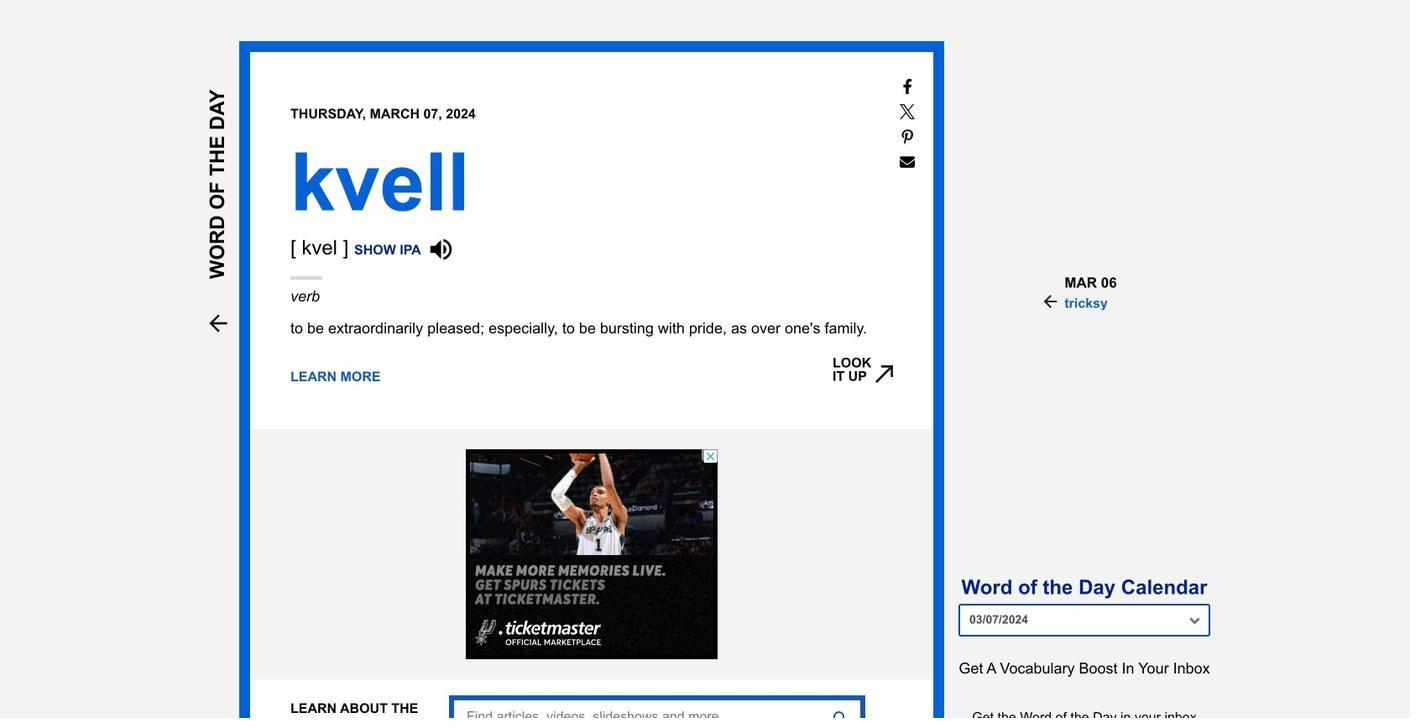 Task type: locate. For each thing, give the bounding box(es) containing it.
Find articles, videos, slideshows and more text field
[[449, 695, 866, 718]]

advertisement element
[[466, 449, 718, 659]]

None search field
[[449, 695, 866, 718]]



Task type: vqa. For each thing, say whether or not it's contained in the screenshot.
Advertisement Element
yes



